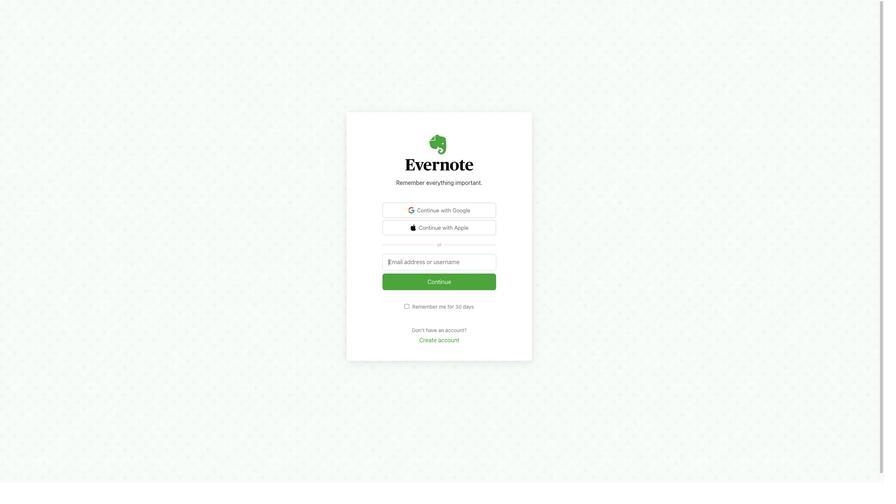 Task type: vqa. For each thing, say whether or not it's contained in the screenshot.
UNDERLINE Icon
no



Task type: locate. For each thing, give the bounding box(es) containing it.
remember left the me
[[412, 304, 438, 310]]

evernote image
[[405, 135, 473, 171]]

0 vertical spatial remember
[[396, 179, 425, 186]]

1 vertical spatial remember
[[412, 304, 438, 310]]

30
[[455, 304, 462, 310]]

remember
[[396, 179, 425, 186], [412, 304, 438, 310]]

remember for remember everything important.
[[396, 179, 425, 186]]

with left google
[[441, 207, 451, 214]]

apple
[[454, 225, 469, 231]]

0 vertical spatial with
[[441, 207, 451, 214]]

me
[[439, 304, 446, 310]]

None submit
[[383, 274, 496, 290]]

remember left everything on the top of the page
[[396, 179, 425, 186]]

an
[[438, 327, 444, 334]]

1 vertical spatial continue
[[419, 225, 441, 231]]

don't have an account? create account
[[412, 327, 467, 344]]

google
[[453, 207, 470, 214]]

with
[[441, 207, 451, 214], [443, 225, 453, 231]]

don't
[[412, 327, 425, 334]]

continue up continue with apple link
[[417, 207, 439, 214]]

continue for continue with apple
[[419, 225, 441, 231]]

with inside continue with apple link
[[443, 225, 453, 231]]

0 vertical spatial continue
[[417, 207, 439, 214]]

1 vertical spatial with
[[443, 225, 453, 231]]

remember everything important.
[[396, 179, 483, 186]]

account?
[[445, 327, 467, 334]]

with left apple
[[443, 225, 453, 231]]

continue with google
[[417, 207, 470, 214]]

continue up 'or'
[[419, 225, 441, 231]]

continue
[[417, 207, 439, 214], [419, 225, 441, 231]]



Task type: describe. For each thing, give the bounding box(es) containing it.
Remember me for 30 days checkbox
[[405, 304, 410, 309]]

create
[[419, 337, 437, 344]]

remember me for 30 days
[[412, 304, 474, 310]]

days
[[463, 304, 474, 310]]

create account link
[[419, 337, 460, 344]]

have
[[426, 327, 437, 334]]

for
[[448, 304, 454, 310]]

account
[[438, 337, 460, 344]]

Email address or username text field
[[383, 254, 496, 271]]

continue for continue with google
[[417, 207, 439, 214]]

remember for remember me for 30 days
[[412, 304, 438, 310]]

everything
[[426, 179, 454, 186]]

or
[[437, 242, 442, 248]]

with for google
[[441, 207, 451, 214]]

continue with apple
[[419, 225, 469, 231]]

with for apple
[[443, 225, 453, 231]]

continue with apple link
[[383, 220, 496, 235]]

important.
[[456, 179, 483, 186]]



